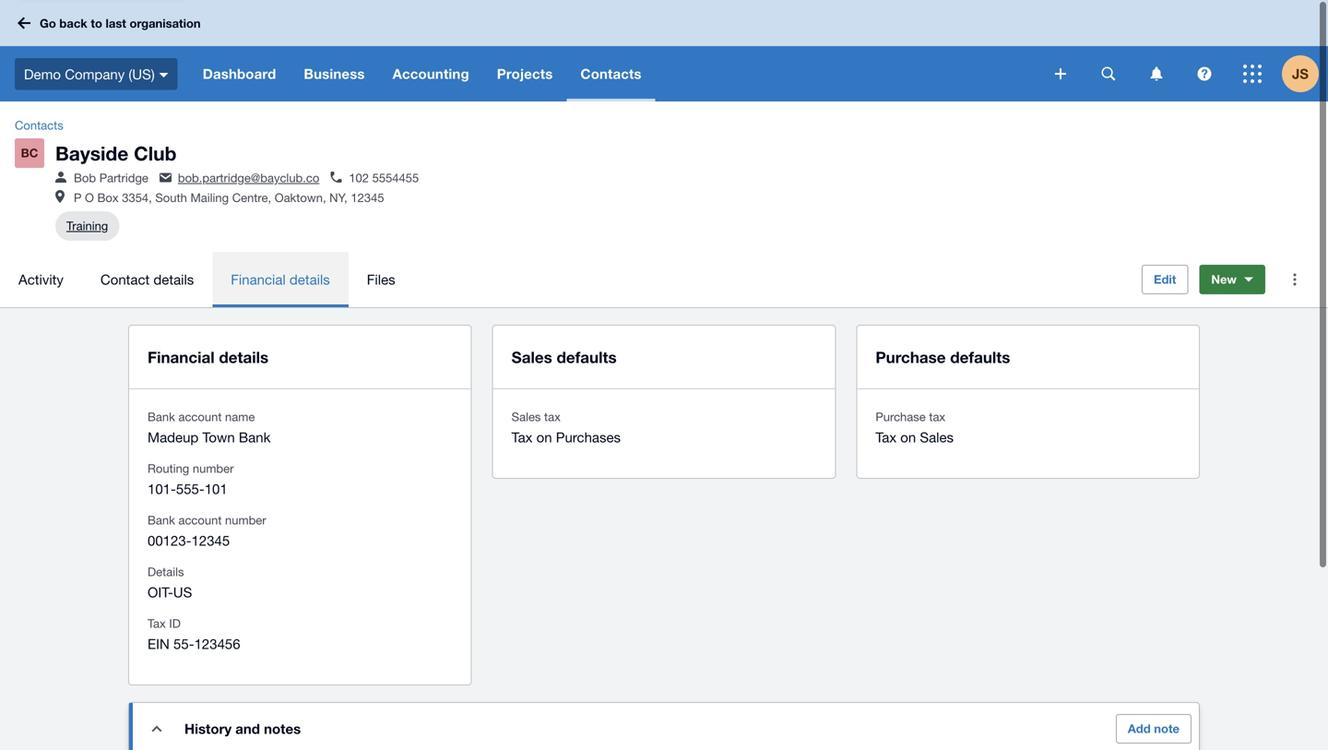 Task type: describe. For each thing, give the bounding box(es) containing it.
dashboard link
[[189, 46, 290, 101]]

us
[[173, 584, 192, 600]]

new
[[1212, 272, 1237, 287]]

1 horizontal spatial details
[[219, 348, 269, 366]]

financial details button
[[212, 252, 349, 307]]

tax for purchase defaults
[[876, 429, 897, 445]]

go back to last organisation
[[40, 16, 201, 30]]

club
[[134, 142, 177, 165]]

contacts for contacts dropdown button
[[581, 66, 642, 82]]

demo company (us) button
[[0, 46, 189, 101]]

12345 inside bank account number 00123-12345
[[191, 532, 230, 549]]

accounting
[[393, 66, 469, 82]]

purchases
[[556, 429, 621, 445]]

notes
[[264, 721, 301, 737]]

business
[[304, 66, 365, 82]]

purchase defaults
[[876, 348, 1011, 366]]

demo company (us)
[[24, 66, 155, 82]]

defaults for sales defaults
[[557, 348, 617, 366]]

1 horizontal spatial 12345
[[351, 190, 384, 205]]

js
[[1292, 66, 1309, 82]]

bayside club
[[55, 142, 177, 165]]

accounting button
[[379, 46, 483, 101]]

1 vertical spatial financial details
[[148, 348, 269, 366]]

o
[[85, 190, 94, 205]]

training button
[[66, 211, 108, 241]]

box
[[97, 190, 119, 205]]

madeup
[[148, 429, 199, 445]]

activity button
[[0, 252, 82, 307]]

to
[[91, 16, 102, 30]]

ein
[[148, 636, 170, 652]]

purchase for purchase tax tax on sales
[[876, 410, 926, 424]]

toggle button
[[138, 710, 175, 747]]

p
[[74, 190, 82, 205]]

email image
[[159, 173, 171, 182]]

add
[[1128, 722, 1151, 736]]

tax inside tax id ein 55-123456
[[148, 616, 166, 631]]

edit
[[1154, 272, 1177, 287]]

contact
[[100, 271, 150, 288]]

account for madeup
[[178, 410, 222, 424]]

bank for madeup town bank
[[148, 410, 175, 424]]

and
[[235, 721, 260, 737]]

number inside routing number 101-555-101
[[193, 461, 234, 476]]

1 vertical spatial bank
[[239, 429, 271, 445]]

102
[[349, 171, 369, 185]]

svg image
[[1244, 65, 1262, 83]]

routing number 101-555-101
[[148, 461, 234, 497]]

financial details inside button
[[231, 271, 330, 288]]

go
[[40, 16, 56, 30]]

sales inside purchase tax tax on sales
[[920, 429, 954, 445]]

bob partridge
[[74, 171, 148, 185]]

south
[[155, 190, 187, 205]]

svg image inside "go back to last organisation" link
[[18, 17, 30, 29]]

555-
[[176, 481, 205, 497]]

bob.partridge@bayclub.co link
[[178, 171, 319, 185]]

activity
[[18, 271, 64, 288]]

demo
[[24, 66, 61, 82]]

details for financial details button
[[290, 271, 330, 288]]

bank account name madeup town bank
[[148, 410, 271, 445]]

sales tax tax on purchases
[[512, 410, 621, 445]]

details oit-us
[[148, 565, 192, 600]]

on for purchase
[[901, 429, 916, 445]]

tax for sales
[[544, 410, 561, 424]]

history
[[185, 721, 232, 737]]

sales for sales tax tax on purchases
[[512, 410, 541, 424]]

102 5554455
[[349, 171, 419, 185]]

3354,
[[122, 190, 152, 205]]

tax for purchase
[[929, 410, 946, 424]]

contacts button
[[567, 46, 656, 101]]

projects button
[[483, 46, 567, 101]]

5554455
[[372, 171, 419, 185]]

go back to last organisation link
[[11, 7, 212, 39]]

details for the 'contact details' button
[[154, 271, 194, 288]]

toggle image
[[152, 726, 162, 732]]

contacts link
[[7, 116, 71, 135]]

add note button
[[1116, 714, 1192, 744]]

on for sales
[[537, 429, 552, 445]]

defaults for purchase defaults
[[950, 348, 1011, 366]]

routing
[[148, 461, 189, 476]]

00123-
[[148, 532, 191, 549]]

(us)
[[129, 66, 155, 82]]

oaktown,
[[275, 190, 326, 205]]

bayside
[[55, 142, 129, 165]]

purchase for purchase defaults
[[876, 348, 946, 366]]



Task type: vqa. For each thing, say whether or not it's contained in the screenshot.


Task type: locate. For each thing, give the bounding box(es) containing it.
details
[[154, 271, 194, 288], [290, 271, 330, 288], [219, 348, 269, 366]]

tax inside sales tax tax on purchases
[[544, 410, 561, 424]]

2 horizontal spatial details
[[290, 271, 330, 288]]

2 vertical spatial bank
[[148, 513, 175, 527]]

contacts inside contacts dropdown button
[[581, 66, 642, 82]]

tax inside purchase tax tax on sales
[[929, 410, 946, 424]]

on inside purchase tax tax on sales
[[901, 429, 916, 445]]

0 vertical spatial number
[[193, 461, 234, 476]]

0 vertical spatial sales
[[512, 348, 552, 366]]

account up town
[[178, 410, 222, 424]]

details left files at left
[[290, 271, 330, 288]]

dashboard
[[203, 66, 276, 82]]

1 horizontal spatial defaults
[[950, 348, 1011, 366]]

on left purchases
[[537, 429, 552, 445]]

0 horizontal spatial 12345
[[191, 532, 230, 549]]

contacts right projects popup button
[[581, 66, 642, 82]]

1 purchase from the top
[[876, 348, 946, 366]]

tax up purchases
[[544, 410, 561, 424]]

purchase inside purchase tax tax on sales
[[876, 410, 926, 424]]

0 horizontal spatial contacts
[[15, 118, 63, 132]]

banner
[[0, 0, 1328, 101]]

101-
[[148, 481, 176, 497]]

1 horizontal spatial tax
[[929, 410, 946, 424]]

primary person image
[[55, 172, 66, 183]]

menu containing activity
[[0, 252, 1127, 307]]

back
[[59, 16, 87, 30]]

menu
[[0, 252, 1127, 307]]

business button
[[290, 46, 379, 101]]

1 vertical spatial financial
[[148, 348, 215, 366]]

0 horizontal spatial defaults
[[557, 348, 617, 366]]

purchase tax tax on sales
[[876, 410, 954, 445]]

financial details down oaktown,
[[231, 271, 330, 288]]

banner containing dashboard
[[0, 0, 1328, 101]]

0 horizontal spatial details
[[154, 271, 194, 288]]

1 horizontal spatial tax
[[512, 429, 533, 445]]

number
[[193, 461, 234, 476], [225, 513, 266, 527]]

account inside bank account number 00123-12345
[[178, 513, 222, 527]]

bank up madeup
[[148, 410, 175, 424]]

tax inside purchase tax tax on sales
[[876, 429, 897, 445]]

bank account number 00123-12345
[[148, 513, 266, 549]]

55-
[[173, 636, 194, 652]]

tax down purchase defaults
[[929, 410, 946, 424]]

purchase
[[876, 348, 946, 366], [876, 410, 926, 424]]

details right contact
[[154, 271, 194, 288]]

mailing
[[190, 190, 229, 205]]

1 vertical spatial contacts
[[15, 118, 63, 132]]

add note
[[1128, 722, 1180, 736]]

sales for sales defaults
[[512, 348, 552, 366]]

last
[[106, 16, 126, 30]]

files button
[[349, 252, 414, 307]]

financial down centre,
[[231, 271, 286, 288]]

details
[[148, 565, 184, 579]]

centre,
[[232, 190, 271, 205]]

2 account from the top
[[178, 513, 222, 527]]

bank for 00123-12345
[[148, 513, 175, 527]]

tax inside sales tax tax on purchases
[[512, 429, 533, 445]]

name
[[225, 410, 255, 424]]

contacts up bc on the left of the page
[[15, 118, 63, 132]]

tax
[[512, 429, 533, 445], [876, 429, 897, 445], [148, 616, 166, 631]]

bob
[[74, 171, 96, 185]]

svg image inside 'demo company (us)' popup button
[[159, 73, 169, 77]]

sales
[[512, 348, 552, 366], [512, 410, 541, 424], [920, 429, 954, 445]]

partridge
[[99, 171, 148, 185]]

details up name
[[219, 348, 269, 366]]

123456
[[194, 636, 240, 652]]

bob.partridge@bayclub.co
[[178, 171, 319, 185]]

js button
[[1282, 46, 1328, 101]]

2 vertical spatial sales
[[920, 429, 954, 445]]

number up 101
[[193, 461, 234, 476]]

0 vertical spatial bank
[[148, 410, 175, 424]]

organisation
[[130, 16, 201, 30]]

2 tax from the left
[[929, 410, 946, 424]]

2 horizontal spatial tax
[[876, 429, 897, 445]]

on
[[537, 429, 552, 445], [901, 429, 916, 445]]

town
[[202, 429, 235, 445]]

bc
[[21, 146, 38, 160]]

tax id ein 55-123456
[[148, 616, 240, 652]]

training
[[66, 219, 108, 233]]

1 horizontal spatial on
[[901, 429, 916, 445]]

2 purchase from the top
[[876, 410, 926, 424]]

0 vertical spatial financial
[[231, 271, 286, 288]]

number down 101
[[225, 513, 266, 527]]

sales inside sales tax tax on purchases
[[512, 410, 541, 424]]

1 on from the left
[[537, 429, 552, 445]]

0 vertical spatial account
[[178, 410, 222, 424]]

id
[[169, 616, 181, 631]]

billing address image
[[55, 190, 65, 203]]

company
[[65, 66, 125, 82]]

bank down name
[[239, 429, 271, 445]]

1 horizontal spatial financial
[[231, 271, 286, 288]]

sales up sales tax tax on purchases at the bottom
[[512, 348, 552, 366]]

0 vertical spatial contacts
[[581, 66, 642, 82]]

sales defaults
[[512, 348, 617, 366]]

projects
[[497, 66, 553, 82]]

history and notes
[[185, 721, 301, 737]]

1 vertical spatial purchase
[[876, 410, 926, 424]]

1 defaults from the left
[[557, 348, 617, 366]]

0 horizontal spatial tax
[[148, 616, 166, 631]]

0 vertical spatial purchase
[[876, 348, 946, 366]]

purchase down purchase defaults
[[876, 410, 926, 424]]

0 horizontal spatial on
[[537, 429, 552, 445]]

account inside bank account name madeup town bank
[[178, 410, 222, 424]]

ny,
[[330, 190, 348, 205]]

financial up bank account name madeup town bank
[[148, 348, 215, 366]]

financial details
[[231, 271, 330, 288], [148, 348, 269, 366]]

details inside button
[[290, 271, 330, 288]]

contact details
[[100, 271, 194, 288]]

on inside sales tax tax on purchases
[[537, 429, 552, 445]]

edit button
[[1142, 265, 1189, 294]]

account down 555-
[[178, 513, 222, 527]]

on down purchase defaults
[[901, 429, 916, 445]]

new button
[[1200, 265, 1266, 294]]

svg image
[[18, 17, 30, 29], [1102, 67, 1116, 81], [1151, 67, 1163, 81], [1198, 67, 1212, 81], [1055, 68, 1066, 79], [159, 73, 169, 77]]

sales down purchase defaults
[[920, 429, 954, 445]]

12345 down 102
[[351, 190, 384, 205]]

tax
[[544, 410, 561, 424], [929, 410, 946, 424]]

2 on from the left
[[901, 429, 916, 445]]

1 vertical spatial 12345
[[191, 532, 230, 549]]

financial
[[231, 271, 286, 288], [148, 348, 215, 366]]

details inside button
[[154, 271, 194, 288]]

0 horizontal spatial financial
[[148, 348, 215, 366]]

sales down the sales defaults
[[512, 410, 541, 424]]

1 account from the top
[[178, 410, 222, 424]]

contact details button
[[82, 252, 212, 307]]

account for 00123-
[[178, 513, 222, 527]]

1 vertical spatial sales
[[512, 410, 541, 424]]

account
[[178, 410, 222, 424], [178, 513, 222, 527]]

actions menu image
[[1277, 261, 1314, 298]]

purchase up purchase tax tax on sales
[[876, 348, 946, 366]]

phone number image
[[331, 172, 342, 183]]

1 vertical spatial number
[[225, 513, 266, 527]]

contacts
[[581, 66, 642, 82], [15, 118, 63, 132]]

oit-
[[148, 584, 173, 600]]

files
[[367, 271, 395, 288]]

note
[[1154, 722, 1180, 736]]

101
[[205, 481, 228, 497]]

0 horizontal spatial tax
[[544, 410, 561, 424]]

tax for sales defaults
[[512, 429, 533, 445]]

1 vertical spatial account
[[178, 513, 222, 527]]

financial inside financial details button
[[231, 271, 286, 288]]

12345
[[351, 190, 384, 205], [191, 532, 230, 549]]

contacts inside contacts "link"
[[15, 118, 63, 132]]

contacts for contacts "link"
[[15, 118, 63, 132]]

12345 down 101
[[191, 532, 230, 549]]

financial details up name
[[148, 348, 269, 366]]

bank inside bank account number 00123-12345
[[148, 513, 175, 527]]

1 tax from the left
[[544, 410, 561, 424]]

p o box 3354, south mailing centre, oaktown, ny, 12345
[[74, 190, 384, 205]]

0 vertical spatial 12345
[[351, 190, 384, 205]]

bank up 00123-
[[148, 513, 175, 527]]

1 horizontal spatial contacts
[[581, 66, 642, 82]]

bank
[[148, 410, 175, 424], [239, 429, 271, 445], [148, 513, 175, 527]]

number inside bank account number 00123-12345
[[225, 513, 266, 527]]

0 vertical spatial financial details
[[231, 271, 330, 288]]

2 defaults from the left
[[950, 348, 1011, 366]]



